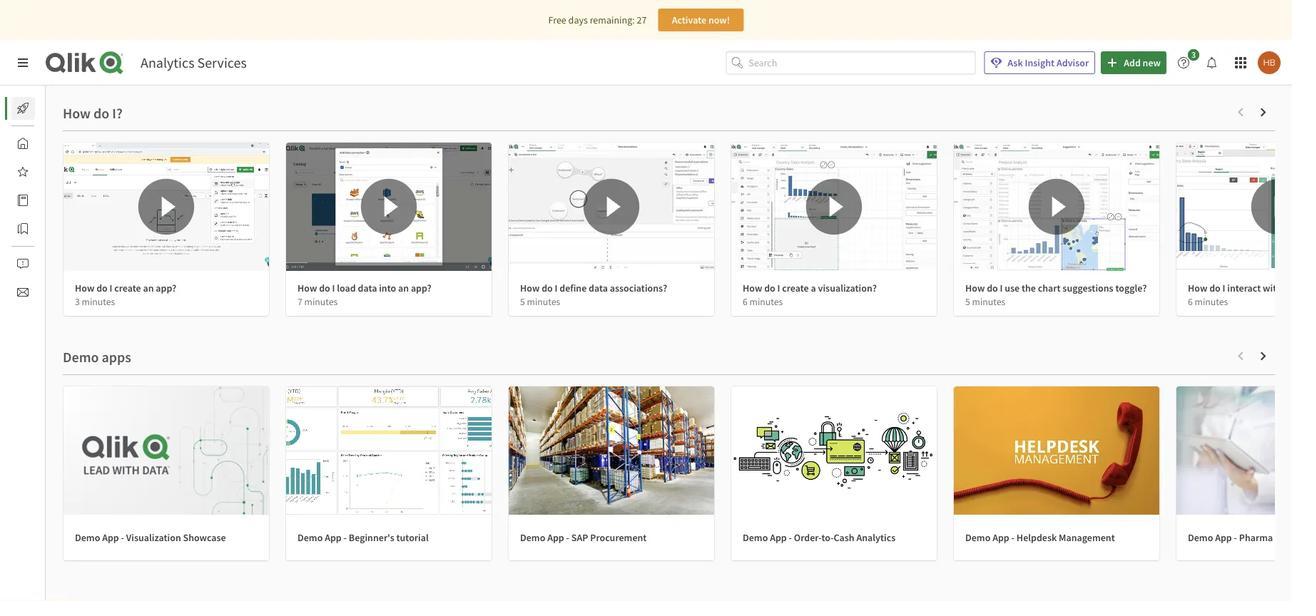 Task type: describe. For each thing, give the bounding box(es) containing it.
load
[[337, 282, 356, 295]]

subscriptions image
[[17, 287, 29, 298]]

how do i create a visualization? element
[[743, 282, 877, 295]]

define
[[560, 282, 587, 295]]

how do i create an app? 3 minutes
[[75, 282, 177, 308]]

7
[[298, 296, 303, 308]]

demo app - order-to-cash analytics
[[743, 532, 896, 545]]

chart
[[1038, 282, 1061, 295]]

tutorial
[[397, 532, 429, 545]]

minutes for how do i create a visualization?
[[750, 296, 783, 308]]

searchbar element
[[726, 51, 976, 74]]

howard brown image
[[1258, 51, 1281, 74]]

ask
[[1008, 56, 1023, 69]]

app? inside how do i create an app? 3 minutes
[[156, 282, 177, 295]]

do for how do i load data into an app?
[[319, 282, 330, 295]]

app for pharma
[[1216, 532, 1233, 545]]

advisor
[[1057, 56, 1089, 69]]

how for how do i create a visualization?
[[743, 282, 763, 295]]

how for how do i interact with vis
[[1188, 282, 1208, 295]]

demo app - beginner's tutorial image
[[286, 387, 492, 515]]

do for how do i interact with vis
[[1210, 282, 1221, 295]]

alerts link
[[11, 253, 70, 276]]

do for how do i define data associations?
[[542, 282, 553, 295]]

demo for demo app - sap procurement
[[520, 532, 546, 545]]

3 button
[[1173, 49, 1204, 74]]

how do i define data associations? 5 minutes
[[520, 282, 667, 308]]

an inside how do i create an app? 3 minutes
[[143, 282, 154, 295]]

interact
[[1228, 282, 1261, 295]]

the
[[1022, 282, 1036, 295]]

associations?
[[610, 282, 667, 295]]

demo app - helpdesk management
[[966, 532, 1115, 545]]

- for beginner's
[[344, 532, 347, 545]]

how do i interact with vis 6 minutes
[[1188, 282, 1293, 308]]

create for an
[[114, 282, 141, 295]]

activate now!
[[672, 14, 730, 26]]

activate
[[672, 14, 707, 26]]

days
[[569, 14, 588, 26]]

1 vertical spatial analytics
[[857, 532, 896, 545]]

how for how do i define data associations?
[[520, 282, 540, 295]]

demo for demo app - pharma sale
[[1188, 532, 1214, 545]]

how for how do i use the chart suggestions toggle?
[[966, 282, 985, 295]]

analytics services
[[141, 54, 247, 72]]

- for helpdesk
[[1012, 532, 1015, 545]]

demo for demo app - beginner's tutorial
[[298, 532, 323, 545]]

demo app - visualization showcase image
[[64, 387, 269, 515]]

how do i interact with visualizations? image
[[1177, 143, 1293, 271]]

how do i use the chart suggestions toggle? element
[[966, 282, 1147, 295]]

app? inside how do i load data into an app? 7 minutes
[[411, 282, 432, 295]]

6 for how do i interact with vis
[[1188, 296, 1193, 308]]

helpdesk
[[1017, 532, 1057, 545]]

- for visualization
[[121, 532, 124, 545]]

how do i create a visualization? 6 minutes
[[743, 282, 877, 308]]

i for how do i define data associations?
[[555, 282, 558, 295]]

open sidebar menu image
[[17, 57, 29, 69]]

with
[[1263, 282, 1283, 295]]

minutes for how do i create an app?
[[82, 296, 115, 308]]

visualization?
[[818, 282, 877, 295]]

into
[[379, 282, 396, 295]]

- for pharma
[[1235, 532, 1238, 545]]

app for sap
[[548, 532, 564, 545]]

sap
[[572, 532, 588, 545]]

how do i create an app? element
[[75, 282, 177, 295]]

do for how do i create an app?
[[96, 282, 108, 295]]

vis
[[1285, 282, 1293, 295]]

a
[[811, 282, 816, 295]]

how for how do i create an app?
[[75, 282, 94, 295]]

free
[[549, 14, 567, 26]]

demo app - sap procurement
[[520, 532, 647, 545]]

toggle?
[[1116, 282, 1147, 295]]

demo for demo app - order-to-cash analytics
[[743, 532, 768, 545]]

5 inside how do i define data associations? 5 minutes
[[520, 296, 525, 308]]

27
[[637, 14, 647, 26]]

app for visualization
[[102, 532, 119, 545]]

suggestions
[[1063, 282, 1114, 295]]

0 vertical spatial analytics
[[141, 54, 195, 72]]

demo app - helpdesk management image
[[954, 387, 1160, 515]]

getting started image
[[17, 103, 29, 114]]

visualization
[[126, 532, 181, 545]]

add new button
[[1101, 51, 1167, 74]]

activate now! link
[[658, 9, 744, 31]]

i for how do i interact with vis
[[1223, 282, 1226, 295]]



Task type: vqa. For each thing, say whether or not it's contained in the screenshot.
I inside the How do I interact with vis 6 minutes
yes



Task type: locate. For each thing, give the bounding box(es) containing it.
favorites image
[[17, 166, 29, 178]]

minutes for how do i define data associations?
[[527, 296, 560, 308]]

app for helpdesk
[[993, 532, 1010, 545]]

data
[[358, 282, 377, 295], [589, 282, 608, 295]]

minutes inside how do i create an app? 3 minutes
[[82, 296, 115, 308]]

1 create from the left
[[114, 282, 141, 295]]

6 minutes from the left
[[1195, 296, 1229, 308]]

how left interact
[[1188, 282, 1208, 295]]

do inside how do i load data into an app? 7 minutes
[[319, 282, 330, 295]]

2 how from the left
[[298, 282, 317, 295]]

ask insight advisor
[[1008, 56, 1089, 69]]

2 app? from the left
[[411, 282, 432, 295]]

1 app from the left
[[102, 532, 119, 545]]

how do i use the chart suggestions toggle? image
[[954, 143, 1160, 271]]

1 horizontal spatial 5
[[966, 296, 971, 308]]

app left helpdesk
[[993, 532, 1010, 545]]

6 demo from the left
[[1188, 532, 1214, 545]]

demo app - visualization showcase
[[75, 532, 226, 545]]

0 horizontal spatial app?
[[156, 282, 177, 295]]

do inside how do i create a visualization? 6 minutes
[[765, 282, 776, 295]]

data right define
[[589, 282, 608, 295]]

i for how do i use the chart suggestions toggle?
[[1000, 282, 1003, 295]]

create for a
[[783, 282, 809, 295]]

analytics
[[141, 54, 195, 72], [857, 532, 896, 545]]

app left visualization
[[102, 532, 119, 545]]

analytics services element
[[141, 54, 247, 72]]

demo app - beginner's tutorial
[[298, 532, 429, 545]]

1 minutes from the left
[[82, 296, 115, 308]]

4 minutes from the left
[[750, 296, 783, 308]]

home
[[46, 137, 71, 150]]

6 down how do i create a visualization? element
[[743, 296, 748, 308]]

how left a
[[743, 282, 763, 295]]

i inside how do i define data associations? 5 minutes
[[555, 282, 558, 295]]

demo left pharma
[[1188, 532, 1214, 545]]

3 right new
[[1192, 49, 1196, 60]]

6 - from the left
[[1235, 532, 1238, 545]]

analytics left services
[[141, 54, 195, 72]]

how do i define data associations? image
[[509, 143, 714, 271]]

create inside how do i create a visualization? 6 minutes
[[783, 282, 809, 295]]

how
[[75, 282, 94, 295], [298, 282, 317, 295], [520, 282, 540, 295], [743, 282, 763, 295], [966, 282, 985, 295], [1188, 282, 1208, 295]]

how do i interact with visualizations? element
[[1188, 282, 1293, 295]]

minutes inside how do i create a visualization? 6 minutes
[[750, 296, 783, 308]]

catalog link
[[11, 189, 77, 212]]

how do i load data into an app? element
[[298, 282, 432, 295]]

catalog image
[[17, 195, 29, 206]]

3 i from the left
[[555, 282, 558, 295]]

- for sap
[[566, 532, 570, 545]]

i for how do i create a visualization?
[[778, 282, 781, 295]]

to-
[[822, 532, 834, 545]]

0 vertical spatial 3
[[1192, 49, 1196, 60]]

1 6 from the left
[[743, 296, 748, 308]]

1 horizontal spatial analytics
[[857, 532, 896, 545]]

minutes inside how do i load data into an app? 7 minutes
[[304, 296, 338, 308]]

5 inside how do i use the chart suggestions toggle? 5 minutes
[[966, 296, 971, 308]]

app left pharma
[[1216, 532, 1233, 545]]

an inside how do i load data into an app? 7 minutes
[[398, 282, 409, 295]]

-
[[121, 532, 124, 545], [344, 532, 347, 545], [566, 532, 570, 545], [789, 532, 792, 545], [1012, 532, 1015, 545], [1235, 532, 1238, 545]]

demo for demo app - visualization showcase
[[75, 532, 100, 545]]

1 horizontal spatial app?
[[411, 282, 432, 295]]

demo app - order-to-cash analytics image
[[732, 387, 937, 515]]

ask insight advisor button
[[985, 51, 1096, 74]]

demo left sap
[[520, 532, 546, 545]]

create
[[114, 282, 141, 295], [783, 282, 809, 295]]

1 horizontal spatial 6
[[1188, 296, 1193, 308]]

do inside how do i interact with vis 6 minutes
[[1210, 282, 1221, 295]]

5 - from the left
[[1012, 532, 1015, 545]]

6 app from the left
[[1216, 532, 1233, 545]]

cash
[[834, 532, 855, 545]]

do inside how do i create an app? 3 minutes
[[96, 282, 108, 295]]

1 horizontal spatial create
[[783, 282, 809, 295]]

how up 7
[[298, 282, 317, 295]]

4 how from the left
[[743, 282, 763, 295]]

how do i load data into an app? 7 minutes
[[298, 282, 432, 308]]

1 horizontal spatial 3
[[1192, 49, 1196, 60]]

2 app from the left
[[325, 532, 342, 545]]

management
[[1059, 532, 1115, 545]]

app left the order-
[[770, 532, 787, 545]]

demo left the order-
[[743, 532, 768, 545]]

demo app - sap procurement image
[[509, 387, 714, 515]]

do inside how do i define data associations? 5 minutes
[[542, 282, 553, 295]]

4 demo from the left
[[743, 532, 768, 545]]

1 do from the left
[[96, 282, 108, 295]]

do for how do i use the chart suggestions toggle?
[[987, 282, 998, 295]]

6 how from the left
[[1188, 282, 1208, 295]]

how inside how do i create an app? 3 minutes
[[75, 282, 94, 295]]

how inside how do i interact with vis 6 minutes
[[1188, 282, 1208, 295]]

1 demo from the left
[[75, 532, 100, 545]]

6 inside how do i interact with vis 6 minutes
[[1188, 296, 1193, 308]]

3 do from the left
[[542, 282, 553, 295]]

3 - from the left
[[566, 532, 570, 545]]

0 horizontal spatial 6
[[743, 296, 748, 308]]

4 app from the left
[[770, 532, 787, 545]]

minutes inside how do i interact with vis 6 minutes
[[1195, 296, 1229, 308]]

0 horizontal spatial an
[[143, 282, 154, 295]]

Search text field
[[749, 51, 976, 74]]

app for order-
[[770, 532, 787, 545]]

order-
[[794, 532, 822, 545]]

data inside how do i define data associations? 5 minutes
[[589, 282, 608, 295]]

demo app - pharma sale
[[1188, 532, 1293, 545]]

use
[[1005, 282, 1020, 295]]

4 - from the left
[[789, 532, 792, 545]]

i inside how do i use the chart suggestions toggle? 5 minutes
[[1000, 282, 1003, 295]]

sale
[[1276, 532, 1293, 545]]

0 horizontal spatial 5
[[520, 296, 525, 308]]

demo for demo app - helpdesk management
[[966, 532, 991, 545]]

- left the beginner's in the bottom of the page
[[344, 532, 347, 545]]

app left the beginner's in the bottom of the page
[[325, 532, 342, 545]]

demo app - pharma sales image
[[1177, 387, 1293, 515]]

0 horizontal spatial analytics
[[141, 54, 195, 72]]

now!
[[709, 14, 730, 26]]

how for how do i load data into an app?
[[298, 282, 317, 295]]

3 minutes from the left
[[527, 296, 560, 308]]

alerts
[[46, 258, 70, 271]]

how inside how do i create a visualization? 6 minutes
[[743, 282, 763, 295]]

minutes down how do i create an app? 'element'
[[82, 296, 115, 308]]

6
[[743, 296, 748, 308], [1188, 296, 1193, 308]]

minutes inside how do i use the chart suggestions toggle? 5 minutes
[[973, 296, 1006, 308]]

1 5 from the left
[[520, 296, 525, 308]]

demo left the beginner's in the bottom of the page
[[298, 532, 323, 545]]

demo left visualization
[[75, 532, 100, 545]]

2 an from the left
[[398, 282, 409, 295]]

1 how from the left
[[75, 282, 94, 295]]

showcase
[[183, 532, 226, 545]]

free days remaining: 27
[[549, 14, 647, 26]]

how inside how do i define data associations? 5 minutes
[[520, 282, 540, 295]]

how left use
[[966, 282, 985, 295]]

- left sap
[[566, 532, 570, 545]]

add new
[[1124, 56, 1161, 69]]

services
[[197, 54, 247, 72]]

5 do from the left
[[987, 282, 998, 295]]

1 horizontal spatial data
[[589, 282, 608, 295]]

3 how from the left
[[520, 282, 540, 295]]

home link
[[11, 132, 71, 155]]

analytics right cash
[[857, 532, 896, 545]]

4 i from the left
[[778, 282, 781, 295]]

minutes down define
[[527, 296, 560, 308]]

minutes inside how do i define data associations? 5 minutes
[[527, 296, 560, 308]]

5 app from the left
[[993, 532, 1010, 545]]

how left define
[[520, 282, 540, 295]]

1 i from the left
[[110, 282, 112, 295]]

app?
[[156, 282, 177, 295], [411, 282, 432, 295]]

minutes down how do i create a visualization? element
[[750, 296, 783, 308]]

minutes right 7
[[304, 296, 338, 308]]

do
[[96, 282, 108, 295], [319, 282, 330, 295], [542, 282, 553, 295], [765, 282, 776, 295], [987, 282, 998, 295], [1210, 282, 1221, 295]]

2 data from the left
[[589, 282, 608, 295]]

remaining:
[[590, 14, 635, 26]]

2 minutes from the left
[[304, 296, 338, 308]]

3 down how do i create an app? 'element'
[[75, 296, 80, 308]]

2 i from the left
[[332, 282, 335, 295]]

data for into
[[358, 282, 377, 295]]

1 vertical spatial 3
[[75, 296, 80, 308]]

app left sap
[[548, 532, 564, 545]]

minutes for how do i interact with vis
[[1195, 296, 1229, 308]]

0 horizontal spatial create
[[114, 282, 141, 295]]

how do i load data into an app? image
[[286, 143, 492, 271]]

6 down the how do i interact with visualizations? element
[[1188, 296, 1193, 308]]

1 horizontal spatial an
[[398, 282, 409, 295]]

pharma
[[1240, 532, 1274, 545]]

5
[[520, 296, 525, 308], [966, 296, 971, 308]]

how do i use the chart suggestions toggle? 5 minutes
[[966, 282, 1147, 308]]

i inside how do i create a visualization? 6 minutes
[[778, 282, 781, 295]]

i inside how do i interact with vis 6 minutes
[[1223, 282, 1226, 295]]

- left the order-
[[789, 532, 792, 545]]

5 minutes from the left
[[973, 296, 1006, 308]]

procurement
[[590, 532, 647, 545]]

catalog
[[46, 194, 77, 207]]

2 - from the left
[[344, 532, 347, 545]]

create inside how do i create an app? 3 minutes
[[114, 282, 141, 295]]

3 demo from the left
[[520, 532, 546, 545]]

do for how do i create a visualization?
[[765, 282, 776, 295]]

1 app? from the left
[[156, 282, 177, 295]]

how do i create an app? image
[[64, 143, 269, 271]]

how inside how do i load data into an app? 7 minutes
[[298, 282, 317, 295]]

5 how from the left
[[966, 282, 985, 295]]

2 5 from the left
[[966, 296, 971, 308]]

app for beginner's
[[325, 532, 342, 545]]

2 6 from the left
[[1188, 296, 1193, 308]]

do inside how do i use the chart suggestions toggle? 5 minutes
[[987, 282, 998, 295]]

- left pharma
[[1235, 532, 1238, 545]]

how right subscriptions icon
[[75, 282, 94, 295]]

6 do from the left
[[1210, 282, 1221, 295]]

an
[[143, 282, 154, 295], [398, 282, 409, 295]]

alerts image
[[17, 258, 29, 270]]

1 - from the left
[[121, 532, 124, 545]]

i
[[110, 282, 112, 295], [332, 282, 335, 295], [555, 282, 558, 295], [778, 282, 781, 295], [1000, 282, 1003, 295], [1223, 282, 1226, 295]]

minutes down the how do i interact with visualizations? element
[[1195, 296, 1229, 308]]

3
[[1192, 49, 1196, 60], [75, 296, 80, 308]]

beginner's
[[349, 532, 395, 545]]

i inside how do i create an app? 3 minutes
[[110, 282, 112, 295]]

how do i create a visualization? image
[[732, 143, 937, 271]]

6 i from the left
[[1223, 282, 1226, 295]]

0 horizontal spatial data
[[358, 282, 377, 295]]

how do i define data associations? element
[[520, 282, 667, 295]]

data inside how do i load data into an app? 7 minutes
[[358, 282, 377, 295]]

3 app from the left
[[548, 532, 564, 545]]

0 horizontal spatial 3
[[75, 296, 80, 308]]

- left helpdesk
[[1012, 532, 1015, 545]]

add
[[1124, 56, 1141, 69]]

i inside how do i load data into an app? 7 minutes
[[332, 282, 335, 295]]

6 inside how do i create a visualization? 6 minutes
[[743, 296, 748, 308]]

2 create from the left
[[783, 282, 809, 295]]

3 inside how do i create an app? 3 minutes
[[75, 296, 80, 308]]

how inside how do i use the chart suggestions toggle? 5 minutes
[[966, 282, 985, 295]]

4 do from the left
[[765, 282, 776, 295]]

6 for how do i create a visualization?
[[743, 296, 748, 308]]

3 inside dropdown button
[[1192, 49, 1196, 60]]

insight
[[1025, 56, 1055, 69]]

5 i from the left
[[1000, 282, 1003, 295]]

demo left helpdesk
[[966, 532, 991, 545]]

navigation pane element
[[0, 91, 77, 310]]

i for how do i create an app?
[[110, 282, 112, 295]]

data for associations?
[[589, 282, 608, 295]]

data left into
[[358, 282, 377, 295]]

minutes down use
[[973, 296, 1006, 308]]

collections image
[[17, 223, 29, 235]]

new
[[1143, 56, 1161, 69]]

2 demo from the left
[[298, 532, 323, 545]]

demo
[[75, 532, 100, 545], [298, 532, 323, 545], [520, 532, 546, 545], [743, 532, 768, 545], [966, 532, 991, 545], [1188, 532, 1214, 545]]

app
[[102, 532, 119, 545], [325, 532, 342, 545], [548, 532, 564, 545], [770, 532, 787, 545], [993, 532, 1010, 545], [1216, 532, 1233, 545]]

2 do from the left
[[319, 282, 330, 295]]

minutes
[[82, 296, 115, 308], [304, 296, 338, 308], [527, 296, 560, 308], [750, 296, 783, 308], [973, 296, 1006, 308], [1195, 296, 1229, 308]]

5 demo from the left
[[966, 532, 991, 545]]

- for order-
[[789, 532, 792, 545]]

- left visualization
[[121, 532, 124, 545]]

1 an from the left
[[143, 282, 154, 295]]

1 data from the left
[[358, 282, 377, 295]]

i for how do i load data into an app?
[[332, 282, 335, 295]]



